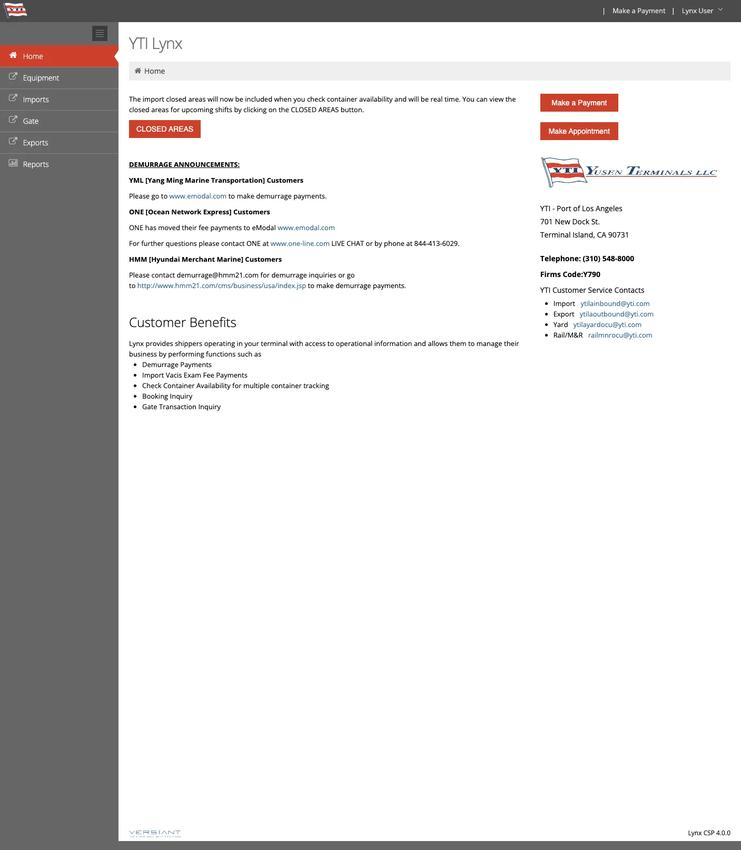 Task type: locate. For each thing, give the bounding box(es) containing it.
demurrage up emodal
[[256, 191, 292, 201]]

www.emodal.com link up www.one-line.com link at the left top of the page
[[278, 223, 335, 232]]

1 horizontal spatial import
[[554, 299, 579, 308]]

go
[[152, 191, 159, 201], [347, 270, 355, 280]]

[yang
[[146, 176, 165, 185]]

[ocean
[[146, 207, 170, 217]]

4.0.0
[[717, 829, 731, 838]]

inquiries
[[309, 270, 337, 280]]

yti inside yti - port of los angeles 701 new dock st. terminal island, ca 90731
[[541, 204, 551, 214]]

www.emodal.com link down marine
[[170, 191, 227, 201]]

questions
[[166, 239, 197, 248]]

demurrage announcements:
[[129, 160, 240, 169]]

payments up availability
[[216, 371, 248, 380]]

them
[[450, 339, 467, 348]]

1 horizontal spatial home image
[[133, 67, 143, 74]]

and right availability
[[395, 94, 407, 104]]

1 external link image from the top
[[8, 73, 18, 81]]

equipment link
[[0, 67, 119, 89]]

0 horizontal spatial closed
[[129, 105, 150, 114]]

www.emodal.com link
[[170, 191, 227, 201], [278, 223, 335, 232]]

now
[[220, 94, 234, 104]]

payments. down phone in the right of the page
[[373, 281, 407, 290]]

gate down booking
[[142, 402, 157, 412]]

2 horizontal spatial by
[[375, 239, 383, 248]]

1 horizontal spatial for
[[233, 381, 242, 391]]

ytilayardocu@yti.com link
[[574, 320, 642, 330]]

gate inside gate link
[[23, 116, 39, 126]]

appointment
[[569, 127, 610, 135]]

1 horizontal spatial a
[[632, 6, 636, 15]]

los
[[583, 204, 594, 214]]

0 vertical spatial demurrage
[[256, 191, 292, 201]]

1 vertical spatial payment
[[578, 99, 608, 107]]

contact down one has moved their fee payments to emodal www.emodal.com
[[221, 239, 245, 248]]

make a payment
[[613, 6, 666, 15], [552, 99, 608, 107]]

at left 844-
[[407, 239, 413, 248]]

import up export
[[554, 299, 579, 308]]

you
[[463, 94, 475, 104]]

allows
[[428, 339, 448, 348]]

gate right external link image
[[23, 116, 39, 126]]

gate link
[[0, 110, 119, 132]]

0 horizontal spatial container
[[272, 381, 302, 391]]

payment up appointment
[[578, 99, 608, 107]]

0 vertical spatial for
[[171, 105, 180, 114]]

0 vertical spatial make a payment link
[[608, 0, 670, 22]]

further
[[141, 239, 164, 248]]

2 be from the left
[[421, 94, 429, 104]]

by inside 'lynx provides shippers operating in your terminal with access to operational information and allows them to manage their business by performing functions such as demurrage payments import vacis exam fee payments check container availability for multiple container tracking booking inquiry gate transaction inquiry'
[[159, 350, 167, 359]]

container up 'button.' at left
[[327, 94, 358, 104]]

inquiry down availability
[[198, 402, 221, 412]]

1 vertical spatial customers
[[234, 207, 270, 217]]

customer benefits
[[129, 314, 237, 331]]

1 vertical spatial www.emodal.com link
[[278, 223, 335, 232]]

external link image inside equipment link
[[8, 73, 18, 81]]

external link image up bar chart image
[[8, 138, 18, 146]]

contact down [hyundai
[[152, 270, 175, 280]]

0 vertical spatial home
[[23, 51, 43, 61]]

closed down the
[[129, 105, 150, 114]]

inquiry down container
[[170, 392, 193, 401]]

home link down yti lynx on the left
[[144, 66, 165, 76]]

1 vertical spatial or
[[339, 270, 345, 280]]

equipment
[[23, 73, 59, 83]]

external link image
[[8, 73, 18, 81], [8, 95, 18, 102], [8, 138, 18, 146]]

customers up http://www.hmm21.com/cms/business/usa/index.jsp to make demurrage payments.
[[245, 255, 282, 264]]

lynx
[[683, 6, 697, 15], [152, 32, 182, 54], [129, 339, 144, 348], [689, 829, 703, 838]]

terminal
[[261, 339, 288, 348]]

external link image left equipment
[[8, 73, 18, 81]]

2 vertical spatial yti
[[541, 285, 551, 295]]

0 horizontal spatial the
[[279, 105, 289, 114]]

0 horizontal spatial make a payment
[[552, 99, 608, 107]]

1 vertical spatial customer
[[129, 314, 186, 331]]

1 vertical spatial areas
[[151, 105, 169, 114]]

go inside please contact demurrage@hmm21.com for demurrage inquiries or go to
[[347, 270, 355, 280]]

areas
[[319, 105, 339, 114]]

0 horizontal spatial home image
[[8, 52, 18, 59]]

0 horizontal spatial for
[[171, 105, 180, 114]]

1 vertical spatial inquiry
[[198, 402, 221, 412]]

1 please from the top
[[129, 191, 150, 201]]

contact inside please contact demurrage@hmm21.com for demurrage inquiries or go to
[[152, 270, 175, 280]]

closed right import
[[166, 94, 187, 104]]

will left real
[[409, 94, 419, 104]]

marine]
[[217, 255, 244, 264]]

1 vertical spatial external link image
[[8, 95, 18, 102]]

1 vertical spatial their
[[505, 339, 520, 348]]

to inside please contact demurrage@hmm21.com for demurrage inquiries or go to
[[129, 281, 136, 290]]

6029.
[[443, 239, 460, 248]]

3 external link image from the top
[[8, 138, 18, 146]]

versiant image
[[129, 830, 181, 838]]

by left phone in the right of the page
[[375, 239, 383, 248]]

1 horizontal spatial container
[[327, 94, 358, 104]]

areas up upcoming
[[188, 94, 206, 104]]

0 horizontal spatial |
[[603, 6, 606, 15]]

0 vertical spatial one
[[129, 207, 144, 217]]

0 vertical spatial contact
[[221, 239, 245, 248]]

customer down the firms code:y790
[[553, 285, 587, 295]]

payment left lynx user
[[638, 6, 666, 15]]

home up equipment
[[23, 51, 43, 61]]

make down inquiries
[[317, 281, 334, 290]]

0 horizontal spatial or
[[339, 270, 345, 280]]

0 horizontal spatial home link
[[0, 45, 119, 67]]

2 external link image from the top
[[8, 95, 18, 102]]

or right chat
[[366, 239, 373, 248]]

yti for yti - port of los angeles 701 new dock st. terminal island, ca 90731
[[541, 204, 551, 214]]

None submit
[[129, 120, 201, 138]]

firms code:y790
[[541, 269, 601, 279]]

please down yml at the left top of page
[[129, 191, 150, 201]]

lynx inside lynx user link
[[683, 6, 697, 15]]

0 horizontal spatial at
[[263, 239, 269, 248]]

container left tracking on the left top of page
[[272, 381, 302, 391]]

0 horizontal spatial be
[[235, 94, 243, 104]]

1 vertical spatial make
[[317, 281, 334, 290]]

1 horizontal spatial www.emodal.com
[[278, 223, 335, 232]]

1 vertical spatial payments.
[[373, 281, 407, 290]]

0 horizontal spatial gate
[[23, 116, 39, 126]]

and inside the import closed areas will now be included when you check container availability and will be real time.  you can view the closed areas for upcoming shifts by clicking on the closed areas button.
[[395, 94, 407, 104]]

demurrage down inquiries
[[336, 281, 371, 290]]

at
[[263, 239, 269, 248], [407, 239, 413, 248]]

will left "now" at the left top of the page
[[208, 94, 218, 104]]

1 vertical spatial home image
[[133, 67, 143, 74]]

as
[[254, 350, 262, 359]]

the import closed areas will now be included when you check container availability and will be real time.  you can view the closed areas for upcoming shifts by clicking on the closed areas button.
[[129, 94, 516, 114]]

external link image inside imports link
[[8, 95, 18, 102]]

2 vertical spatial make
[[549, 127, 567, 135]]

www.emodal.com up www.one-line.com link at the left top of the page
[[278, 223, 335, 232]]

0 vertical spatial inquiry
[[170, 392, 193, 401]]

yti
[[129, 32, 148, 54], [541, 204, 551, 214], [541, 285, 551, 295]]

be
[[235, 94, 243, 104], [421, 94, 429, 104]]

0 vertical spatial areas
[[188, 94, 206, 104]]

please inside please contact demurrage@hmm21.com for demurrage inquiries or go to
[[129, 270, 150, 280]]

demurrage inside please contact demurrage@hmm21.com for demurrage inquiries or go to
[[272, 270, 307, 280]]

2 vertical spatial for
[[233, 381, 242, 391]]

ytilaoutbound@yti.com
[[580, 309, 654, 319]]

1 horizontal spatial or
[[366, 239, 373, 248]]

1 at from the left
[[263, 239, 269, 248]]

by right shifts
[[234, 105, 242, 114]]

import up check
[[142, 371, 164, 380]]

payments.
[[294, 191, 327, 201], [373, 281, 407, 290]]

0 horizontal spatial make
[[237, 191, 255, 201]]

0 vertical spatial www.emodal.com link
[[170, 191, 227, 201]]

new
[[555, 217, 571, 227]]

a
[[632, 6, 636, 15], [572, 99, 576, 107]]

service
[[589, 285, 613, 295]]

and left allows
[[414, 339, 427, 348]]

www.emodal.com
[[170, 191, 227, 201], [278, 223, 335, 232]]

1 horizontal spatial will
[[409, 94, 419, 104]]

areas down import
[[151, 105, 169, 114]]

1 horizontal spatial go
[[347, 270, 355, 280]]

0 vertical spatial and
[[395, 94, 407, 104]]

telephone:
[[541, 254, 581, 264]]

1 vertical spatial a
[[572, 99, 576, 107]]

inquiry
[[170, 392, 193, 401], [198, 402, 221, 412]]

1 vertical spatial and
[[414, 339, 427, 348]]

real
[[431, 94, 443, 104]]

to down hmm
[[129, 281, 136, 290]]

make
[[237, 191, 255, 201], [317, 281, 334, 290]]

customer
[[553, 285, 587, 295], [129, 314, 186, 331]]

yml [yang ming marine transportation] customers
[[129, 176, 304, 185]]

(310)
[[583, 254, 601, 264]]

customers up emodal
[[234, 207, 270, 217]]

demurrage up http://www.hmm21.com/cms/business/usa/index.jsp to make demurrage payments.
[[272, 270, 307, 280]]

1 horizontal spatial contact
[[221, 239, 245, 248]]

by up demurrage on the left of the page
[[159, 350, 167, 359]]

lynx for lynx user
[[683, 6, 697, 15]]

and
[[395, 94, 407, 104], [414, 339, 427, 348]]

one left [ocean on the left
[[129, 207, 144, 217]]

http://www.hmm21.com/cms/business/usa/index.jsp to make demurrage payments.
[[138, 281, 407, 290]]

express]
[[203, 207, 232, 217]]

import
[[143, 94, 164, 104]]

customers right transportation]
[[267, 176, 304, 185]]

1 vertical spatial payments
[[216, 371, 248, 380]]

exports link
[[0, 132, 119, 153]]

home image up the
[[133, 67, 143, 74]]

0 horizontal spatial a
[[572, 99, 576, 107]]

0 horizontal spatial will
[[208, 94, 218, 104]]

payments up exam
[[180, 360, 212, 370]]

0 vertical spatial container
[[327, 94, 358, 104]]

1 horizontal spatial www.emodal.com link
[[278, 223, 335, 232]]

external link image up external link image
[[8, 95, 18, 102]]

to down inquiries
[[308, 281, 315, 290]]

their left fee
[[182, 223, 197, 232]]

customer up the provides
[[129, 314, 186, 331]]

1 vertical spatial demurrage
[[272, 270, 307, 280]]

to down transportation]
[[229, 191, 235, 201]]

island,
[[573, 230, 596, 240]]

for left upcoming
[[171, 105, 180, 114]]

home image
[[8, 52, 18, 59], [133, 67, 143, 74]]

or
[[366, 239, 373, 248], [339, 270, 345, 280]]

home
[[23, 51, 43, 61], [144, 66, 165, 76]]

check
[[142, 381, 162, 391]]

operating
[[204, 339, 235, 348]]

2 horizontal spatial for
[[261, 270, 270, 280]]

1 vertical spatial yti
[[541, 204, 551, 214]]

0 horizontal spatial payment
[[578, 99, 608, 107]]

make appointment link
[[541, 122, 619, 140]]

please down hmm
[[129, 270, 150, 280]]

1 horizontal spatial home
[[144, 66, 165, 76]]

go right inquiries
[[347, 270, 355, 280]]

one for one [ocean network express] customers
[[129, 207, 144, 217]]

lynx for lynx provides shippers operating in your terminal with access to operational information and allows them to manage their business by performing functions such as demurrage payments import vacis exam fee payments check container availability for multiple container tracking booking inquiry gate transaction inquiry
[[129, 339, 144, 348]]

marine
[[185, 176, 209, 185]]

be left real
[[421, 94, 429, 104]]

0 horizontal spatial contact
[[152, 270, 175, 280]]

the right view
[[506, 94, 516, 104]]

1 horizontal spatial and
[[414, 339, 427, 348]]

0 vertical spatial customers
[[267, 176, 304, 185]]

payments. up line.com
[[294, 191, 327, 201]]

1 vertical spatial one
[[129, 223, 143, 232]]

0 horizontal spatial their
[[182, 223, 197, 232]]

1 vertical spatial www.emodal.com
[[278, 223, 335, 232]]

view
[[490, 94, 504, 104]]

home link up equipment
[[0, 45, 119, 67]]

www.one-
[[271, 239, 303, 248]]

lynx inside 'lynx provides shippers operating in your terminal with access to operational information and allows them to manage their business by performing functions such as demurrage payments import vacis exam fee payments check container availability for multiple container tracking booking inquiry gate transaction inquiry'
[[129, 339, 144, 348]]

yml
[[129, 176, 144, 185]]

their right manage
[[505, 339, 520, 348]]

home down yti lynx on the left
[[144, 66, 165, 76]]

1 vertical spatial container
[[272, 381, 302, 391]]

contact
[[221, 239, 245, 248], [152, 270, 175, 280]]

home image up equipment link on the left top of page
[[8, 52, 18, 59]]

2 vertical spatial customers
[[245, 255, 282, 264]]

1 horizontal spatial by
[[234, 105, 242, 114]]

0 horizontal spatial www.emodal.com
[[170, 191, 227, 201]]

0 horizontal spatial by
[[159, 350, 167, 359]]

1 vertical spatial import
[[142, 371, 164, 380]]

or right inquiries
[[339, 270, 345, 280]]

their
[[182, 223, 197, 232], [505, 339, 520, 348]]

external link image inside exports link
[[8, 138, 18, 146]]

make down transportation]
[[237, 191, 255, 201]]

one left has
[[129, 223, 143, 232]]

2 please from the top
[[129, 270, 150, 280]]

to
[[161, 191, 168, 201], [229, 191, 235, 201], [244, 223, 250, 232], [129, 281, 136, 290], [308, 281, 315, 290], [328, 339, 334, 348], [469, 339, 475, 348]]

0 horizontal spatial and
[[395, 94, 407, 104]]

for left multiple
[[233, 381, 242, 391]]

1 horizontal spatial gate
[[142, 402, 157, 412]]

fee
[[203, 371, 214, 380]]

yti customer service contacts
[[541, 285, 645, 295]]

1 horizontal spatial at
[[407, 239, 413, 248]]

0 vertical spatial payments
[[180, 360, 212, 370]]

548-
[[603, 254, 618, 264]]

please go to www.emodal.com to make demurrage payments.
[[129, 191, 327, 201]]

0 horizontal spatial customer
[[129, 314, 186, 331]]

home link
[[0, 45, 119, 67], [144, 66, 165, 76]]

0 vertical spatial closed
[[166, 94, 187, 104]]

0 vertical spatial import
[[554, 299, 579, 308]]

for up http://www.hmm21.com/cms/business/usa/index.jsp to make demurrage payments.
[[261, 270, 270, 280]]

one down emodal
[[247, 239, 261, 248]]

at down emodal
[[263, 239, 269, 248]]

www.emodal.com down marine
[[170, 191, 227, 201]]

go down [yang on the left
[[152, 191, 159, 201]]

you
[[294, 94, 306, 104]]

2 at from the left
[[407, 239, 413, 248]]

announcements:
[[174, 160, 240, 169]]

for
[[129, 239, 140, 248]]

for further questions please contact one at www.one-line.com live chat or by phone at 844-413-6029.
[[129, 239, 460, 248]]

be right "now" at the left top of the page
[[235, 94, 243, 104]]

1 horizontal spatial payment
[[638, 6, 666, 15]]

terminal
[[541, 230, 571, 240]]

2 vertical spatial external link image
[[8, 138, 18, 146]]

one for one has moved their fee payments to emodal www.emodal.com
[[129, 223, 143, 232]]

0 vertical spatial external link image
[[8, 73, 18, 81]]

1 vertical spatial contact
[[152, 270, 175, 280]]

by inside the import closed areas will now be included when you check container availability and will be real time.  you can view the closed areas for upcoming shifts by clicking on the closed areas button.
[[234, 105, 242, 114]]

the down when
[[279, 105, 289, 114]]



Task type: vqa. For each thing, say whether or not it's contained in the screenshot.


Task type: describe. For each thing, give the bounding box(es) containing it.
of
[[574, 204, 581, 214]]

1 be from the left
[[235, 94, 243, 104]]

performing
[[168, 350, 204, 359]]

1 vertical spatial make a payment
[[552, 99, 608, 107]]

availability
[[360, 94, 393, 104]]

external link image for imports
[[8, 95, 18, 102]]

time.
[[445, 94, 461, 104]]

availability
[[197, 381, 231, 391]]

1 horizontal spatial home link
[[144, 66, 165, 76]]

st.
[[592, 217, 600, 227]]

hmm [hyundai merchant marine] customers
[[129, 255, 282, 264]]

[hyundai
[[149, 255, 180, 264]]

make inside "make appointment" link
[[549, 127, 567, 135]]

their inside 'lynx provides shippers operating in your terminal with access to operational information and allows them to manage their business by performing functions such as demurrage payments import vacis exam fee payments check container availability for multiple container tracking booking inquiry gate transaction inquiry'
[[505, 339, 520, 348]]

1 horizontal spatial payments
[[216, 371, 248, 380]]

export
[[554, 309, 575, 319]]

1 vertical spatial make a payment link
[[541, 94, 619, 112]]

bar chart image
[[8, 160, 18, 167]]

imports link
[[0, 89, 119, 110]]

transaction
[[159, 402, 197, 412]]

rail/m&r
[[554, 331, 583, 340]]

live
[[332, 239, 345, 248]]

1 vertical spatial the
[[279, 105, 289, 114]]

www.emodal.com link for one has moved their fee payments to emodal www.emodal.com
[[278, 223, 335, 232]]

0 vertical spatial www.emodal.com
[[170, 191, 227, 201]]

user
[[699, 6, 714, 15]]

please
[[199, 239, 220, 248]]

imports
[[23, 94, 49, 104]]

gate inside 'lynx provides shippers operating in your terminal with access to operational information and allows them to manage their business by performing functions such as demurrage payments import vacis exam fee payments check container availability for multiple container tracking booking inquiry gate transaction inquiry'
[[142, 402, 157, 412]]

1 horizontal spatial make
[[317, 281, 334, 290]]

yti for yti customer service contacts
[[541, 285, 551, 295]]

ming
[[166, 176, 183, 185]]

701
[[541, 217, 553, 227]]

one [ocean network express] customers
[[129, 207, 270, 217]]

0 horizontal spatial areas
[[151, 105, 169, 114]]

csp
[[704, 829, 715, 838]]

8000
[[618, 254, 635, 264]]

reports link
[[0, 153, 119, 175]]

0 vertical spatial a
[[632, 6, 636, 15]]

export ytilaoutbound@yti.com yard ytilayardocu@yti.com rail/m&r railmnrocu@yti.com
[[554, 309, 654, 340]]

merchant
[[182, 255, 215, 264]]

lynx for lynx csp 4.0.0
[[689, 829, 703, 838]]

0 horizontal spatial inquiry
[[170, 392, 193, 401]]

please for please contact demurrage@hmm21.com for demurrage inquiries or go to
[[129, 270, 150, 280]]

2 will from the left
[[409, 94, 419, 104]]

moved
[[158, 223, 180, 232]]

included
[[245, 94, 273, 104]]

to right access
[[328, 339, 334, 348]]

has
[[145, 223, 157, 232]]

angle down image
[[716, 6, 726, 13]]

and inside 'lynx provides shippers operating in your terminal with access to operational information and allows them to manage their business by performing functions such as demurrage payments import vacis exam fee payments check container availability for multiple container tracking booking inquiry gate transaction inquiry'
[[414, 339, 427, 348]]

check
[[307, 94, 326, 104]]

yti - port of los angeles 701 new dock st. terminal island, ca 90731
[[541, 204, 630, 240]]

customers for hmm [hyundai merchant marine] customers
[[245, 255, 282, 264]]

1 will from the left
[[208, 94, 218, 104]]

container inside the import closed areas will now be included when you check container availability and will be real time.  you can view the closed areas for upcoming shifts by clicking on the closed areas button.
[[327, 94, 358, 104]]

0 vertical spatial payment
[[638, 6, 666, 15]]

multiple
[[244, 381, 270, 391]]

2 | from the left
[[672, 6, 676, 15]]

functions
[[206, 350, 236, 359]]

exam
[[184, 371, 201, 380]]

0 horizontal spatial home
[[23, 51, 43, 61]]

0 vertical spatial home image
[[8, 52, 18, 59]]

tracking
[[304, 381, 329, 391]]

please for please go to www.emodal.com to make demurrage payments.
[[129, 191, 150, 201]]

for inside please contact demurrage@hmm21.com for demurrage inquiries or go to
[[261, 270, 270, 280]]

benefits
[[190, 314, 237, 331]]

0 vertical spatial or
[[366, 239, 373, 248]]

-
[[553, 204, 555, 214]]

0 vertical spatial make a payment
[[613, 6, 666, 15]]

844-
[[415, 239, 429, 248]]

http://www.hmm21.com/cms/business/usa/index.jsp
[[138, 281, 306, 290]]

0 horizontal spatial payments
[[180, 360, 212, 370]]

vacis
[[166, 371, 182, 380]]

code:y790
[[563, 269, 601, 279]]

ytilainbound@yti.com
[[581, 299, 650, 308]]

operational
[[336, 339, 373, 348]]

business
[[129, 350, 157, 359]]

0 horizontal spatial payments.
[[294, 191, 327, 201]]

access
[[305, 339, 326, 348]]

413-
[[429, 239, 443, 248]]

clicking
[[244, 105, 267, 114]]

manage
[[477, 339, 503, 348]]

1 vertical spatial home
[[144, 66, 165, 76]]

external link image for exports
[[8, 138, 18, 146]]

1 horizontal spatial closed
[[166, 94, 187, 104]]

external link image for equipment
[[8, 73, 18, 81]]

0 vertical spatial customer
[[553, 285, 587, 295]]

transportation]
[[211, 176, 265, 185]]

yard
[[554, 320, 569, 330]]

yti for yti lynx
[[129, 32, 148, 54]]

www.one-line.com link
[[271, 239, 330, 248]]

network
[[172, 207, 202, 217]]

2 vertical spatial demurrage
[[336, 281, 371, 290]]

for inside 'lynx provides shippers operating in your terminal with access to operational information and allows them to manage their business by performing functions such as demurrage payments import vacis exam fee payments check container availability for multiple container tracking booking inquiry gate transaction inquiry'
[[233, 381, 242, 391]]

your
[[245, 339, 259, 348]]

container
[[163, 381, 195, 391]]

ca
[[598, 230, 607, 240]]

fee
[[199, 223, 209, 232]]

1 horizontal spatial the
[[506, 94, 516, 104]]

shippers
[[175, 339, 203, 348]]

1 horizontal spatial inquiry
[[198, 402, 221, 412]]

0 vertical spatial make
[[237, 191, 255, 201]]

on
[[269, 105, 277, 114]]

import inside 'lynx provides shippers operating in your terminal with access to operational information and allows them to manage their business by performing functions such as demurrage payments import vacis exam fee payments check container availability for multiple container tracking booking inquiry gate transaction inquiry'
[[142, 371, 164, 380]]

telephone: (310) 548-8000
[[541, 254, 635, 264]]

90731
[[609, 230, 630, 240]]

to left emodal
[[244, 223, 250, 232]]

1 horizontal spatial areas
[[188, 94, 206, 104]]

container inside 'lynx provides shippers operating in your terminal with access to operational information and allows them to manage their business by performing functions such as demurrage payments import vacis exam fee payments check container availability for multiple container tracking booking inquiry gate transaction inquiry'
[[272, 381, 302, 391]]

1 | from the left
[[603, 6, 606, 15]]

closed
[[291, 105, 317, 114]]

0 vertical spatial their
[[182, 223, 197, 232]]

0 horizontal spatial go
[[152, 191, 159, 201]]

1 vertical spatial make
[[552, 99, 570, 107]]

for inside the import closed areas will now be included when you check container availability and will be real time.  you can view the closed areas for upcoming shifts by clicking on the closed areas button.
[[171, 105, 180, 114]]

such
[[238, 350, 253, 359]]

hmm
[[129, 255, 147, 264]]

or inside please contact demurrage@hmm21.com for demurrage inquiries or go to
[[339, 270, 345, 280]]

with
[[290, 339, 303, 348]]

to up [ocean on the left
[[161, 191, 168, 201]]

demurrage@hmm21.com
[[177, 270, 259, 280]]

customers for one [ocean network express] customers
[[234, 207, 270, 217]]

booking
[[142, 392, 168, 401]]

in
[[237, 339, 243, 348]]

lynx user
[[683, 6, 714, 15]]

0 vertical spatial make
[[613, 6, 631, 15]]

http://www.hmm21.com/cms/business/usa/index.jsp link
[[138, 281, 306, 290]]

chat
[[347, 239, 364, 248]]

one has moved their fee payments to emodal www.emodal.com
[[129, 223, 335, 232]]

to right them
[[469, 339, 475, 348]]

make appointment
[[549, 127, 610, 135]]

railmnrocu@yti.com link
[[589, 331, 653, 340]]

www.emodal.com link for to make demurrage payments.
[[170, 191, 227, 201]]

button.
[[341, 105, 364, 114]]

external link image
[[8, 117, 18, 124]]

the
[[129, 94, 141, 104]]

lynx provides shippers operating in your terminal with access to operational information and allows them to manage their business by performing functions such as demurrage payments import vacis exam fee payments check container availability for multiple container tracking booking inquiry gate transaction inquiry
[[129, 339, 520, 412]]

1 vertical spatial closed
[[129, 105, 150, 114]]

1 horizontal spatial payments.
[[373, 281, 407, 290]]

firms
[[541, 269, 561, 279]]

lynx user link
[[678, 0, 730, 22]]

1 vertical spatial by
[[375, 239, 383, 248]]

2 vertical spatial one
[[247, 239, 261, 248]]



